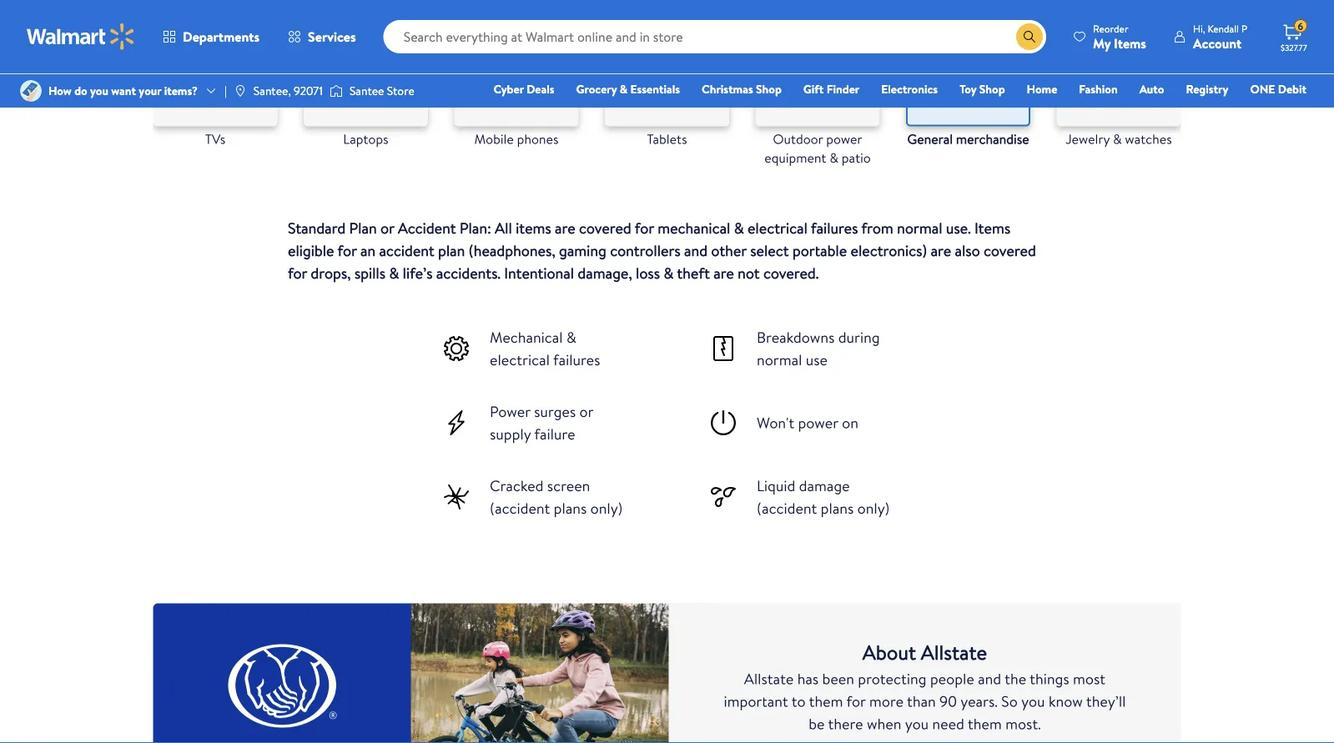 Task type: vqa. For each thing, say whether or not it's contained in the screenshot.
Toy on the right top of page
yes



Task type: describe. For each thing, give the bounding box(es) containing it.
&
[[620, 81, 628, 97]]

cyber
[[493, 81, 524, 97]]

shop for toy shop
[[979, 81, 1005, 97]]

|
[[224, 83, 227, 99]]

gift finder
[[803, 81, 860, 97]]

92071
[[294, 83, 323, 99]]

grocery & essentials
[[576, 81, 680, 97]]

items
[[1114, 34, 1146, 52]]

santee
[[350, 83, 384, 99]]

services button
[[274, 17, 370, 57]]

toy shop
[[960, 81, 1005, 97]]

deals
[[527, 81, 554, 97]]

departments
[[183, 28, 260, 46]]

how
[[48, 83, 72, 99]]

registry link
[[1178, 80, 1236, 98]]

electronics link
[[874, 80, 945, 98]]

reorder
[[1093, 21, 1128, 35]]

search icon image
[[1023, 30, 1036, 43]]

christmas
[[702, 81, 753, 97]]

santee store
[[350, 83, 414, 99]]

hi,
[[1193, 21, 1205, 35]]

store
[[387, 83, 414, 99]]

gift
[[803, 81, 824, 97]]

 image for how do you want your items?
[[20, 80, 42, 102]]

walmart+ link
[[1249, 103, 1314, 121]]

want
[[111, 83, 136, 99]]

toy
[[960, 81, 977, 97]]

$327.77
[[1281, 42, 1307, 53]]

account
[[1193, 34, 1242, 52]]



Task type: locate. For each thing, give the bounding box(es) containing it.
1 horizontal spatial shop
[[979, 81, 1005, 97]]

one
[[1250, 81, 1275, 97]]

shop for christmas shop
[[756, 81, 782, 97]]

toy shop link
[[952, 80, 1013, 98]]

home
[[1027, 81, 1057, 97]]

debit
[[1278, 81, 1307, 97]]

kendall
[[1208, 21, 1239, 35]]

essentials
[[630, 81, 680, 97]]

you
[[90, 83, 108, 99]]

items?
[[164, 83, 198, 99]]

6
[[1298, 19, 1303, 33]]

2 shop from the left
[[979, 81, 1005, 97]]

walmart image
[[27, 23, 135, 50]]

p
[[1241, 21, 1247, 35]]

santee,
[[253, 83, 291, 99]]

christmas shop
[[702, 81, 782, 97]]

grocery & essentials link
[[569, 80, 688, 98]]

cyber deals link
[[486, 80, 562, 98]]

one debit walmart+
[[1250, 81, 1307, 121]]

your
[[139, 83, 161, 99]]

Walmart Site-Wide search field
[[383, 20, 1046, 53]]

registry
[[1186, 81, 1228, 97]]

shop
[[756, 81, 782, 97], [979, 81, 1005, 97]]

 image
[[329, 83, 343, 99]]

grocery
[[576, 81, 617, 97]]

fashion
[[1079, 81, 1118, 97]]

how do you want your items?
[[48, 83, 198, 99]]

auto link
[[1132, 80, 1172, 98]]

santee, 92071
[[253, 83, 323, 99]]

hi, kendall p account
[[1193, 21, 1247, 52]]

auto
[[1139, 81, 1164, 97]]

Search search field
[[383, 20, 1046, 53]]

1 horizontal spatial  image
[[233, 84, 247, 98]]

electronics
[[881, 81, 938, 97]]

 image right |
[[233, 84, 247, 98]]

 image
[[20, 80, 42, 102], [233, 84, 247, 98]]

my
[[1093, 34, 1111, 52]]

shop right toy
[[979, 81, 1005, 97]]

home link
[[1019, 80, 1065, 98]]

 image left how
[[20, 80, 42, 102]]

finder
[[827, 81, 860, 97]]

christmas shop link
[[694, 80, 789, 98]]

walmart+
[[1257, 104, 1307, 121]]

 image for santee, 92071
[[233, 84, 247, 98]]

fashion link
[[1072, 80, 1125, 98]]

0 horizontal spatial shop
[[756, 81, 782, 97]]

shop right christmas
[[756, 81, 782, 97]]

reorder my items
[[1093, 21, 1146, 52]]

gift finder link
[[796, 80, 867, 98]]

1 shop from the left
[[756, 81, 782, 97]]

one debit link
[[1243, 80, 1314, 98]]

cyber deals
[[493, 81, 554, 97]]

departments button
[[149, 17, 274, 57]]

services
[[308, 28, 356, 46]]

do
[[74, 83, 87, 99]]

0 horizontal spatial  image
[[20, 80, 42, 102]]



